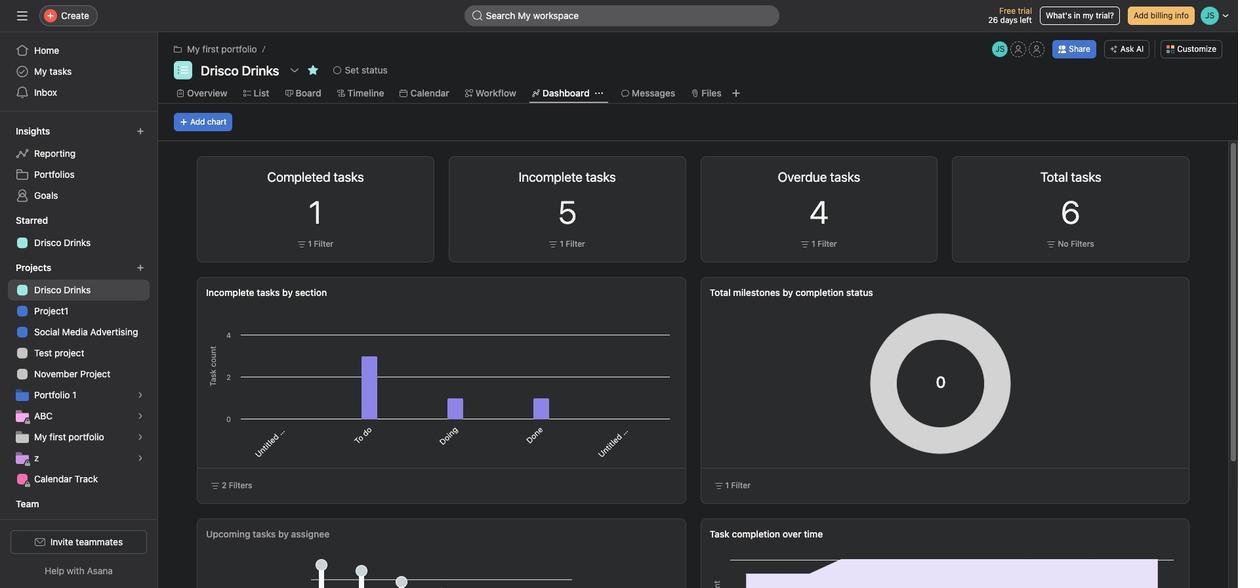 Task type: describe. For each thing, give the bounding box(es) containing it.
remove from starred image
[[308, 65, 318, 75]]

tab actions image
[[595, 89, 603, 97]]

starred element
[[0, 209, 158, 256]]

isinverse image
[[472, 11, 483, 21]]

list image
[[178, 65, 188, 75]]

new project or portfolio image
[[137, 264, 144, 272]]

new insights image
[[137, 127, 144, 135]]

see details, z image
[[137, 454, 144, 462]]

show options image
[[289, 65, 300, 75]]

global element
[[0, 32, 158, 111]]



Task type: vqa. For each thing, say whether or not it's contained in the screenshot.
first Collapse task list for this group icon from the top of the page
no



Task type: locate. For each thing, give the bounding box(es) containing it.
see details, portfolio 1 image
[[137, 391, 144, 399]]

insights element
[[0, 119, 158, 209]]

teams element
[[0, 492, 158, 540]]

list box
[[464, 5, 779, 26]]

None text field
[[198, 61, 283, 79]]

see details, abc image
[[137, 412, 144, 420]]

see details, my first portfolio image
[[137, 433, 144, 441]]

add tab image
[[731, 88, 742, 98]]

hide sidebar image
[[17, 11, 28, 21]]

js image
[[996, 41, 1005, 57]]

projects element
[[0, 256, 158, 492]]



